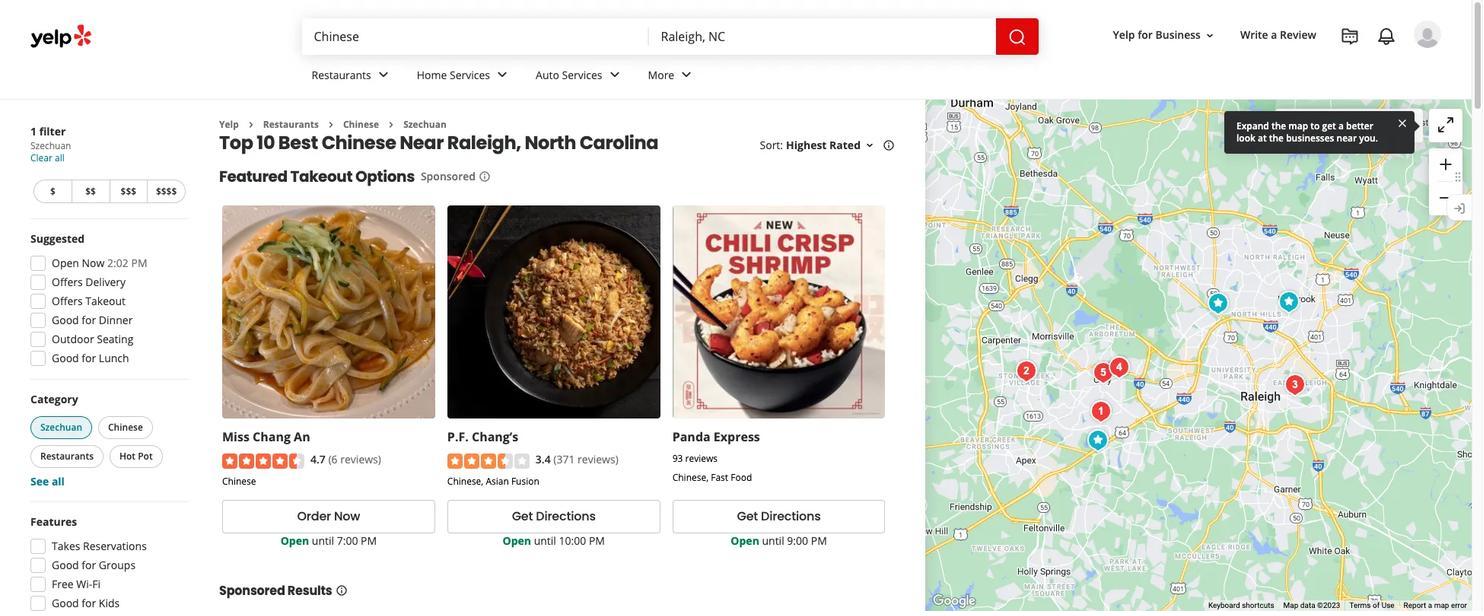 Task type: describe. For each thing, give the bounding box(es) containing it.
expand map image
[[1437, 116, 1456, 134]]

top 10 best chinese near raleigh, north carolina
[[219, 131, 659, 156]]

chang
[[253, 429, 291, 446]]

good for good for kids
[[52, 596, 79, 611]]

miss chang an
[[222, 429, 310, 446]]

24 chevron down v2 image for more
[[678, 66, 696, 84]]

auto
[[536, 67, 560, 82]]

10
[[257, 131, 275, 156]]

chang's
[[472, 429, 519, 446]]

expand the map to get a better look at the businesses near you.
[[1237, 120, 1379, 145]]

near
[[400, 131, 444, 156]]

so hot image
[[1012, 356, 1042, 387]]

featured takeout options
[[219, 166, 415, 188]]

reservations
[[83, 539, 147, 554]]

for for kids
[[82, 596, 96, 611]]

a for write
[[1272, 28, 1278, 42]]

taipei 101 image
[[1089, 358, 1119, 388]]

3.4 star rating image
[[448, 454, 530, 469]]

group containing suggested
[[26, 231, 189, 371]]

none field "find"
[[314, 28, 637, 45]]

kids
[[99, 596, 120, 611]]

panda express 93 reviews chinese, fast food
[[673, 429, 760, 484]]

1 vertical spatial szechuan
[[30, 139, 71, 152]]

$$ button
[[71, 180, 109, 203]]

map for to
[[1289, 120, 1309, 132]]

results
[[288, 582, 332, 600]]

1 vertical spatial restaurants
[[263, 118, 319, 131]]

a inside expand the map to get a better look at the businesses near you.
[[1339, 120, 1345, 132]]

business categories element
[[300, 55, 1442, 99]]

for for groups
[[82, 558, 96, 573]]

chinese, inside panda express 93 reviews chinese, fast food
[[673, 471, 709, 484]]

an
[[294, 429, 310, 446]]

szechuan inside button
[[40, 421, 82, 434]]

of
[[1374, 602, 1381, 610]]

data
[[1301, 602, 1316, 610]]

restaurants button
[[30, 445, 104, 468]]

order
[[297, 508, 331, 525]]

look
[[1237, 132, 1256, 145]]

1 vertical spatial restaurants link
[[263, 118, 319, 131]]

16 chevron right v2 image for restaurants
[[245, 119, 257, 131]]

offers for offers takeout
[[52, 294, 83, 308]]

seating
[[97, 332, 134, 346]]

9:00
[[788, 533, 809, 548]]

$$$
[[121, 185, 136, 198]]

features
[[30, 515, 77, 529]]

miss
[[222, 429, 250, 446]]

services for auto services
[[562, 67, 603, 82]]

more link
[[636, 55, 708, 99]]

open down suggested
[[52, 256, 79, 270]]

better
[[1347, 120, 1374, 132]]

good for good for lunch
[[52, 351, 79, 365]]

reviews) for get directions
[[578, 452, 619, 467]]

highest
[[787, 138, 827, 153]]

write a review
[[1241, 28, 1317, 42]]

reviews) for order now
[[341, 452, 381, 467]]

express
[[714, 429, 760, 446]]

home services
[[417, 67, 490, 82]]

16 chevron right v2 image for chinese
[[325, 119, 337, 131]]

groups
[[99, 558, 136, 573]]

options
[[356, 166, 415, 188]]

expand
[[1237, 120, 1270, 132]]

terms of use
[[1350, 602, 1395, 610]]

4.7 star rating image
[[222, 454, 305, 469]]

for for business
[[1138, 28, 1153, 42]]

(371
[[554, 452, 575, 467]]

now for order
[[334, 508, 360, 525]]

yelp link
[[219, 118, 239, 131]]

4.7 (6 reviews)
[[311, 452, 381, 467]]

takeout for offers
[[85, 294, 126, 308]]

yelp for yelp for business
[[1114, 28, 1136, 42]]

error
[[1452, 602, 1468, 610]]

filter
[[39, 124, 66, 139]]

food
[[731, 471, 752, 484]]

szechuan link
[[404, 118, 447, 131]]

fast
[[711, 471, 729, 484]]

open for p.f. chang's
[[503, 533, 531, 548]]

near
[[1337, 132, 1358, 145]]

p.f. chang's link
[[448, 429, 519, 446]]

good for good for groups
[[52, 558, 79, 573]]

$ button
[[34, 180, 71, 203]]

yelp for business button
[[1107, 22, 1223, 49]]

16 chevron right v2 image
[[385, 119, 398, 131]]

chengdu 7 sichuan cuisine image
[[1105, 353, 1135, 383]]

notifications image
[[1378, 27, 1396, 46]]

report
[[1404, 602, 1427, 610]]

auto services
[[536, 67, 603, 82]]

chinese up options at the left top
[[322, 131, 396, 156]]

see
[[30, 474, 49, 489]]

get
[[1323, 120, 1337, 132]]

home
[[417, 67, 447, 82]]

google image
[[930, 592, 980, 611]]

3.4 (371 reviews)
[[536, 452, 619, 467]]

featured
[[219, 166, 288, 188]]

you.
[[1360, 132, 1379, 145]]

directions for p.f. chang's
[[536, 508, 596, 525]]

0 horizontal spatial 16 info v2 image
[[335, 584, 348, 597]]

directions for panda express
[[761, 508, 821, 525]]

carolina
[[580, 131, 659, 156]]

map region
[[748, 52, 1484, 611]]

16 chevron down v2 image for yelp for business
[[1204, 29, 1217, 42]]

good for groups
[[52, 558, 136, 573]]

4.7
[[311, 452, 326, 467]]

to
[[1311, 120, 1321, 132]]

hot
[[120, 450, 136, 463]]

write a review link
[[1235, 22, 1323, 49]]

panda express link
[[673, 429, 760, 446]]

at
[[1259, 132, 1267, 145]]

map data ©2023
[[1284, 602, 1341, 610]]

none field near
[[661, 28, 984, 45]]

open for panda express
[[731, 533, 760, 548]]

map for error
[[1435, 602, 1450, 610]]

clear all link
[[30, 152, 65, 164]]



Task type: vqa. For each thing, say whether or not it's contained in the screenshot.
Terms
yes



Task type: locate. For each thing, give the bounding box(es) containing it.
none field up home services link
[[314, 28, 637, 45]]

services right the home
[[450, 67, 490, 82]]

good up the outdoor at the left of page
[[52, 313, 79, 327]]

1 vertical spatial 16 chevron down v2 image
[[864, 140, 876, 152]]

p.f.
[[448, 429, 469, 446]]

free
[[52, 577, 74, 592]]

a for report
[[1429, 602, 1433, 610]]

0 vertical spatial now
[[82, 256, 105, 270]]

0 horizontal spatial sponsored
[[219, 582, 285, 600]]

open left 9:00
[[731, 533, 760, 548]]

best
[[279, 131, 318, 156]]

map right as
[[1357, 118, 1379, 133]]

16 chevron down v2 image right business
[[1204, 29, 1217, 42]]

24 chevron down v2 image for home services
[[493, 66, 512, 84]]

chinese, down reviews
[[673, 471, 709, 484]]

open until 9:00 pm
[[731, 533, 827, 548]]

lunch
[[99, 351, 129, 365]]

yelp left business
[[1114, 28, 1136, 42]]

2 services from the left
[[562, 67, 603, 82]]

for inside button
[[1138, 28, 1153, 42]]

good for dinner
[[52, 313, 133, 327]]

report a map error link
[[1404, 602, 1468, 610]]

get directions up open until 10:00 pm
[[512, 508, 596, 525]]

2 until from the left
[[534, 533, 556, 548]]

2 offers from the top
[[52, 294, 83, 308]]

zoom out image
[[1437, 189, 1456, 207]]

map left error
[[1435, 602, 1450, 610]]

until left 7:00
[[312, 533, 334, 548]]

search as map moves
[[1306, 118, 1415, 133]]

delivery
[[85, 275, 126, 289]]

close image
[[1397, 116, 1409, 129]]

16 chevron right v2 image
[[245, 119, 257, 131], [325, 119, 337, 131]]

sponsored down top 10 best chinese near raleigh, north carolina
[[421, 169, 476, 184]]

0 vertical spatial takeout
[[290, 166, 353, 188]]

1 vertical spatial 16 info v2 image
[[479, 171, 491, 183]]

for down wi-
[[82, 596, 96, 611]]

order now link
[[222, 500, 435, 533]]

3 good from the top
[[52, 558, 79, 573]]

24 chevron down v2 image right auto services at the left of the page
[[606, 66, 624, 84]]

$
[[50, 185, 55, 198]]

1 horizontal spatial services
[[562, 67, 603, 82]]

get for panda express
[[737, 508, 758, 525]]

offers down offers delivery
[[52, 294, 83, 308]]

1 horizontal spatial yelp
[[1114, 28, 1136, 42]]

order now
[[297, 508, 360, 525]]

0 vertical spatial 16 info v2 image
[[883, 139, 895, 152]]

0 vertical spatial restaurants
[[312, 67, 371, 82]]

until for miss chang an
[[312, 533, 334, 548]]

as
[[1343, 118, 1354, 133]]

0 vertical spatial offers
[[52, 275, 83, 289]]

24 chevron down v2 image
[[493, 66, 512, 84], [678, 66, 696, 84]]

review
[[1281, 28, 1317, 42]]

sponsored for sponsored
[[421, 169, 476, 184]]

takeout down best
[[290, 166, 353, 188]]

sponsored results
[[219, 582, 332, 600]]

pm right 7:00
[[361, 533, 377, 548]]

restaurants link
[[300, 55, 405, 99], [263, 118, 319, 131]]

3 until from the left
[[763, 533, 785, 548]]

1 reviews) from the left
[[341, 452, 381, 467]]

good down the outdoor at the left of page
[[52, 351, 79, 365]]

0 horizontal spatial none field
[[314, 28, 637, 45]]

24 chevron down v2 image inside home services link
[[493, 66, 512, 84]]

0 horizontal spatial until
[[312, 533, 334, 548]]

open left the 10:00
[[503, 533, 531, 548]]

shortcuts
[[1243, 602, 1275, 610]]

1 horizontal spatial now
[[334, 508, 360, 525]]

1 vertical spatial all
[[52, 474, 65, 489]]

sponsored
[[421, 169, 476, 184], [219, 582, 285, 600]]

business
[[1156, 28, 1201, 42]]

1 vertical spatial a
[[1339, 120, 1345, 132]]

fi
[[92, 577, 101, 592]]

restaurants up chinese link
[[312, 67, 371, 82]]

now up offers delivery
[[82, 256, 105, 270]]

report a map error
[[1404, 602, 1468, 610]]

all right see
[[52, 474, 65, 489]]

offers for offers delivery
[[52, 275, 83, 289]]

open down order
[[281, 533, 309, 548]]

open now 2:02 pm
[[52, 256, 147, 270]]

reviews)
[[341, 452, 381, 467], [578, 452, 619, 467]]

user actions element
[[1101, 19, 1463, 113]]

pm right 2:02
[[131, 256, 147, 270]]

1 vertical spatial takeout
[[85, 294, 126, 308]]

16 chevron down v2 image inside highest rated popup button
[[864, 140, 876, 152]]

all right clear
[[55, 152, 65, 164]]

1 get directions from the left
[[512, 508, 596, 525]]

takeout down delivery
[[85, 294, 126, 308]]

1 services from the left
[[450, 67, 490, 82]]

16 info v2 image for featured takeout options
[[479, 171, 491, 183]]

1 24 chevron down v2 image from the left
[[374, 66, 393, 84]]

1 good from the top
[[52, 313, 79, 327]]

pot
[[138, 450, 153, 463]]

0 horizontal spatial directions
[[536, 508, 596, 525]]

24 chevron down v2 image for restaurants
[[374, 66, 393, 84]]

search image
[[1008, 28, 1027, 46]]

0 vertical spatial 16 chevron down v2 image
[[1204, 29, 1217, 42]]

pm for panda express
[[811, 533, 827, 548]]

24 chevron down v2 image
[[374, 66, 393, 84], [606, 66, 624, 84]]

free wi-fi
[[52, 577, 101, 592]]

None field
[[314, 28, 637, 45], [661, 28, 984, 45]]

until left 9:00
[[763, 533, 785, 548]]

1 horizontal spatial sponsored
[[421, 169, 476, 184]]

16 chevron down v2 image for highest rated
[[864, 140, 876, 152]]

2 vertical spatial a
[[1429, 602, 1433, 610]]

services right auto
[[562, 67, 603, 82]]

for down outdoor seating
[[82, 351, 96, 365]]

1 directions from the left
[[536, 508, 596, 525]]

16 info v2 image for top 10 best chinese near raleigh, north carolina
[[883, 139, 895, 152]]

szechuan down filter
[[30, 139, 71, 152]]

group
[[1430, 148, 1463, 215], [26, 231, 189, 371], [27, 392, 189, 490], [26, 515, 189, 611]]

1 horizontal spatial chinese,
[[673, 471, 709, 484]]

until left the 10:00
[[534, 533, 556, 548]]

1 horizontal spatial 24 chevron down v2 image
[[606, 66, 624, 84]]

2 vertical spatial 16 info v2 image
[[335, 584, 348, 597]]

None search field
[[302, 18, 1042, 55]]

use
[[1382, 602, 1395, 610]]

chinese down 4.7 star rating image
[[222, 475, 256, 488]]

1 horizontal spatial 16 info v2 image
[[479, 171, 491, 183]]

good for lunch
[[52, 351, 129, 365]]

16 chevron down v2 image inside yelp for business button
[[1204, 29, 1217, 42]]

the
[[1272, 120, 1287, 132], [1270, 132, 1284, 145]]

keyboard
[[1209, 602, 1241, 610]]

24 chevron down v2 image for auto services
[[606, 66, 624, 84]]

2 get from the left
[[737, 508, 758, 525]]

16 chevron down v2 image right rated
[[864, 140, 876, 152]]

16 info v2 image
[[883, 139, 895, 152], [479, 171, 491, 183], [335, 584, 348, 597]]

0 vertical spatial sponsored
[[421, 169, 476, 184]]

top
[[219, 131, 253, 156]]

terms of use link
[[1350, 602, 1395, 610]]

get for p.f. chang's
[[512, 508, 533, 525]]

restaurants inside button
[[40, 450, 94, 463]]

szechuan right 16 chevron right v2 image
[[404, 118, 447, 131]]

yelp left "10"
[[219, 118, 239, 131]]

asian
[[486, 475, 509, 488]]

2 horizontal spatial until
[[763, 533, 785, 548]]

1 vertical spatial yelp
[[219, 118, 239, 131]]

1 horizontal spatial until
[[534, 533, 556, 548]]

©2023
[[1318, 602, 1341, 610]]

pm
[[131, 256, 147, 270], [361, 533, 377, 548], [589, 533, 605, 548], [811, 533, 827, 548]]

takes
[[52, 539, 80, 554]]

good for good for dinner
[[52, 313, 79, 327]]

restaurants link right top
[[263, 118, 319, 131]]

get directions link for panda express
[[673, 500, 886, 533]]

for left business
[[1138, 28, 1153, 42]]

all inside 1 filter szechuan clear all
[[55, 152, 65, 164]]

2 get directions link from the left
[[673, 500, 886, 533]]

directions up the 10:00
[[536, 508, 596, 525]]

chinese button
[[98, 416, 153, 439]]

now for open
[[82, 256, 105, 270]]

2 16 chevron right v2 image from the left
[[325, 119, 337, 131]]

map inside expand the map to get a better look at the businesses near you.
[[1289, 120, 1309, 132]]

takeout for featured
[[290, 166, 353, 188]]

get directions
[[512, 508, 596, 525], [737, 508, 821, 525]]

1 horizontal spatial map
[[1357, 118, 1379, 133]]

16 info v2 image right results
[[335, 584, 348, 597]]

1 horizontal spatial get directions
[[737, 508, 821, 525]]

0 horizontal spatial chinese,
[[448, 475, 484, 488]]

1 horizontal spatial a
[[1339, 120, 1345, 132]]

search
[[1306, 118, 1340, 133]]

cj b. image
[[1415, 21, 1442, 48]]

restaurants down "szechuan" button
[[40, 450, 94, 463]]

1 horizontal spatial none field
[[661, 28, 984, 45]]

1 vertical spatial now
[[334, 508, 360, 525]]

0 horizontal spatial get directions link
[[448, 500, 661, 533]]

0 horizontal spatial now
[[82, 256, 105, 270]]

0 horizontal spatial get directions
[[512, 508, 596, 525]]

0 vertical spatial restaurants link
[[300, 55, 405, 99]]

16 info v2 image right rated
[[883, 139, 895, 152]]

1 horizontal spatial 16 chevron right v2 image
[[325, 119, 337, 131]]

2:02
[[107, 256, 129, 270]]

0 vertical spatial yelp
[[1114, 28, 1136, 42]]

1
[[30, 124, 37, 139]]

0 horizontal spatial takeout
[[85, 294, 126, 308]]

chinese, down 3.4 star rating image on the left of page
[[448, 475, 484, 488]]

pm inside group
[[131, 256, 147, 270]]

2 horizontal spatial 16 info v2 image
[[883, 139, 895, 152]]

1 vertical spatial sponsored
[[219, 582, 285, 600]]

1 vertical spatial offers
[[52, 294, 83, 308]]

terms
[[1350, 602, 1372, 610]]

zoom in image
[[1437, 155, 1456, 173]]

a right write
[[1272, 28, 1278, 42]]

panda
[[673, 429, 711, 446]]

24 chevron down v2 image right more
[[678, 66, 696, 84]]

restaurants right top
[[263, 118, 319, 131]]

projects image
[[1342, 27, 1360, 46]]

none field up the business categories element
[[661, 28, 984, 45]]

2 horizontal spatial a
[[1429, 602, 1433, 610]]

get directions for p.f. chang's
[[512, 508, 596, 525]]

yelp for yelp link
[[219, 118, 239, 131]]

4 good from the top
[[52, 596, 79, 611]]

for up wi-
[[82, 558, 96, 573]]

group containing category
[[27, 392, 189, 490]]

1 horizontal spatial directions
[[761, 508, 821, 525]]

sponsored left results
[[219, 582, 285, 600]]

restaurants link up chinese link
[[300, 55, 405, 99]]

offers takeout
[[52, 294, 126, 308]]

2 none field from the left
[[661, 28, 984, 45]]

get down "fusion"
[[512, 508, 533, 525]]

0 horizontal spatial get
[[512, 508, 533, 525]]

1 get from the left
[[512, 508, 533, 525]]

16 chevron right v2 image right yelp link
[[245, 119, 257, 131]]

more
[[648, 67, 675, 82]]

restaurants inside the business categories element
[[312, 67, 371, 82]]

offers delivery
[[52, 275, 126, 289]]

Near text field
[[661, 28, 984, 45]]

1 filter szechuan clear all
[[30, 124, 71, 164]]

1 horizontal spatial 24 chevron down v2 image
[[678, 66, 696, 84]]

expand the map to get a better look at the businesses near you. tooltip
[[1225, 111, 1415, 154]]

Find text field
[[314, 28, 637, 45]]

good for kids
[[52, 596, 120, 611]]

good down takes
[[52, 558, 79, 573]]

2 24 chevron down v2 image from the left
[[606, 66, 624, 84]]

2 good from the top
[[52, 351, 79, 365]]

reviews
[[686, 452, 718, 465]]

offers up offers takeout
[[52, 275, 83, 289]]

sponsored for sponsored results
[[219, 582, 285, 600]]

highest rated button
[[787, 138, 876, 153]]

chinese up "hot"
[[108, 421, 143, 434]]

get directions link down "fusion"
[[448, 500, 661, 533]]

for down offers takeout
[[82, 313, 96, 327]]

pm for p.f. chang's
[[589, 533, 605, 548]]

1 24 chevron down v2 image from the left
[[493, 66, 512, 84]]

takeout
[[290, 166, 353, 188], [85, 294, 126, 308]]

yelp inside button
[[1114, 28, 1136, 42]]

pm right 9:00
[[811, 533, 827, 548]]

directions up 9:00
[[761, 508, 821, 525]]

dinner
[[99, 313, 133, 327]]

2 reviews) from the left
[[578, 452, 619, 467]]

takes reservations
[[52, 539, 147, 554]]

chuan cafe image
[[1281, 370, 1311, 400]]

reviews) right (6
[[341, 452, 381, 467]]

93
[[673, 452, 683, 465]]

0 horizontal spatial 16 chevron down v2 image
[[864, 140, 876, 152]]

services for home services
[[450, 67, 490, 82]]

keyboard shortcuts button
[[1209, 601, 1275, 611]]

16 info v2 image down the raleigh,
[[479, 171, 491, 183]]

get directions link down food
[[673, 500, 886, 533]]

now up 7:00
[[334, 508, 360, 525]]

yelp for business
[[1114, 28, 1201, 42]]

1 horizontal spatial get
[[737, 508, 758, 525]]

for for dinner
[[82, 313, 96, 327]]

24 chevron down v2 image inside auto services link
[[606, 66, 624, 84]]

map for moves
[[1357, 118, 1379, 133]]

pm right the 10:00
[[589, 533, 605, 548]]

1 horizontal spatial get directions link
[[673, 500, 886, 533]]

p.f. chang's image
[[1204, 289, 1234, 319]]

1 horizontal spatial takeout
[[290, 166, 353, 188]]

raleigh,
[[447, 131, 521, 156]]

keyboard shortcuts
[[1209, 602, 1275, 610]]

24 chevron down v2 image inside more link
[[678, 66, 696, 84]]

10:00
[[559, 533, 586, 548]]

1 offers from the top
[[52, 275, 83, 289]]

1 until from the left
[[312, 533, 334, 548]]

(6
[[329, 452, 338, 467]]

0 vertical spatial szechuan
[[404, 118, 447, 131]]

szechuan down category
[[40, 421, 82, 434]]

2 vertical spatial szechuan
[[40, 421, 82, 434]]

7:00
[[337, 533, 358, 548]]

0 horizontal spatial reviews)
[[341, 452, 381, 467]]

0 horizontal spatial yelp
[[219, 118, 239, 131]]

2 horizontal spatial map
[[1435, 602, 1450, 610]]

category
[[30, 392, 78, 407]]

hot pot button
[[110, 445, 163, 468]]

get directions for panda express
[[737, 508, 821, 525]]

outdoor seating
[[52, 332, 134, 346]]

until for p.f. chang's
[[534, 533, 556, 548]]

szechuan mansion hotpot image
[[1086, 397, 1117, 427]]

reviews) right (371
[[578, 452, 619, 467]]

for for lunch
[[82, 351, 96, 365]]

miss chang an image
[[1083, 426, 1114, 456]]

open for miss chang an
[[281, 533, 309, 548]]

0 vertical spatial a
[[1272, 28, 1278, 42]]

now
[[82, 256, 105, 270], [334, 508, 360, 525]]

16 chevron down v2 image
[[1204, 29, 1217, 42], [864, 140, 876, 152]]

businesses
[[1287, 132, 1335, 145]]

panda express image
[[1275, 287, 1305, 317]]

map
[[1357, 118, 1379, 133], [1289, 120, 1309, 132], [1435, 602, 1450, 610]]

see all
[[30, 474, 65, 489]]

get
[[512, 508, 533, 525], [737, 508, 758, 525]]

0 horizontal spatial a
[[1272, 28, 1278, 42]]

chinese inside button
[[108, 421, 143, 434]]

group containing features
[[26, 515, 189, 611]]

a right 'get'
[[1339, 120, 1345, 132]]

0 horizontal spatial map
[[1289, 120, 1309, 132]]

1 horizontal spatial reviews)
[[578, 452, 619, 467]]

1 get directions link from the left
[[448, 500, 661, 533]]

chinese
[[343, 118, 379, 131], [322, 131, 396, 156], [108, 421, 143, 434], [222, 475, 256, 488]]

0 horizontal spatial 24 chevron down v2 image
[[493, 66, 512, 84]]

get directions up the open until 9:00 pm
[[737, 508, 821, 525]]

16 chevron right v2 image left chinese link
[[325, 119, 337, 131]]

a right report
[[1429, 602, 1433, 610]]

get directions link for p.f. chang's
[[448, 500, 661, 533]]

0 horizontal spatial 24 chevron down v2 image
[[374, 66, 393, 84]]

0 horizontal spatial services
[[450, 67, 490, 82]]

1 horizontal spatial 16 chevron down v2 image
[[1204, 29, 1217, 42]]

write
[[1241, 28, 1269, 42]]

auto services link
[[524, 55, 636, 99]]

pm for miss chang an
[[361, 533, 377, 548]]

szechuan button
[[30, 416, 92, 439]]

2 24 chevron down v2 image from the left
[[678, 66, 696, 84]]

map left to on the top of the page
[[1289, 120, 1309, 132]]

2 directions from the left
[[761, 508, 821, 525]]

2 vertical spatial restaurants
[[40, 450, 94, 463]]

24 chevron down v2 image left the home
[[374, 66, 393, 84]]

24 chevron down v2 image left auto
[[493, 66, 512, 84]]

0 horizontal spatial 16 chevron right v2 image
[[245, 119, 257, 131]]

1 16 chevron right v2 image from the left
[[245, 119, 257, 131]]

get down food
[[737, 508, 758, 525]]

1 none field from the left
[[314, 28, 637, 45]]

chinese left 16 chevron right v2 image
[[343, 118, 379, 131]]

north
[[525, 131, 576, 156]]

0 vertical spatial all
[[55, 152, 65, 164]]

2 get directions from the left
[[737, 508, 821, 525]]

good down free
[[52, 596, 79, 611]]

p.f. chang's
[[448, 429, 519, 446]]



